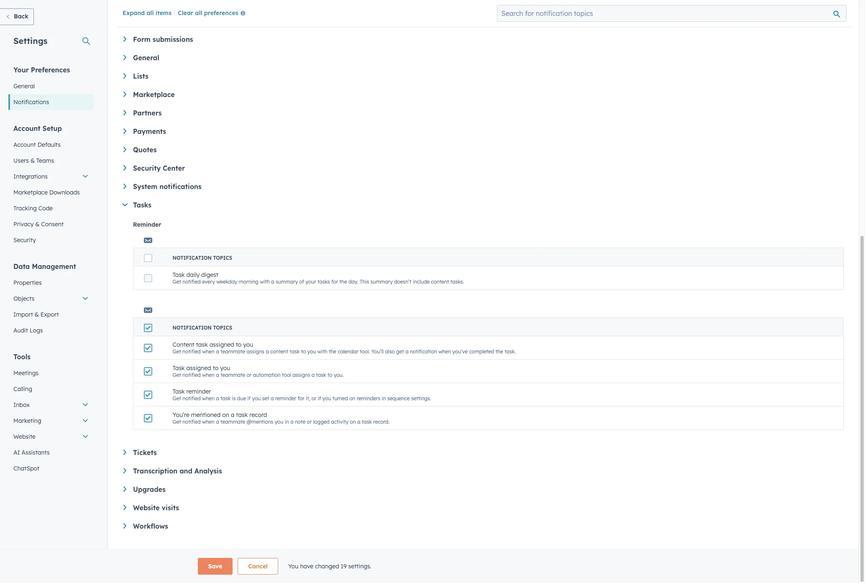 Task type: vqa. For each thing, say whether or not it's contained in the screenshot.
body pattern
no



Task type: locate. For each thing, give the bounding box(es) containing it.
for for task reminder
[[298, 396, 305, 402]]

lists
[[133, 72, 149, 80]]

0 vertical spatial assigned
[[210, 341, 234, 349]]

2 task from the top
[[173, 365, 185, 372]]

calling
[[13, 386, 32, 393]]

you'll
[[372, 349, 384, 355]]

0 vertical spatial account
[[13, 124, 40, 133]]

0 vertical spatial general
[[133, 54, 159, 62]]

1 task from the top
[[173, 271, 185, 279]]

caret image for marketplace
[[123, 92, 126, 97]]

privacy & consent
[[13, 221, 64, 228]]

notification topics
[[173, 255, 232, 261], [173, 325, 232, 331]]

caret image
[[123, 36, 126, 42], [123, 92, 126, 97], [123, 165, 126, 171], [123, 487, 126, 492], [123, 505, 126, 511], [123, 524, 126, 529]]

1 vertical spatial general
[[13, 82, 35, 90]]

settings. right the 19
[[348, 563, 372, 571]]

a right the get
[[406, 349, 409, 355]]

reminder right the set
[[275, 396, 296, 402]]

0 horizontal spatial if
[[248, 396, 251, 402]]

for for task daily digest
[[332, 279, 338, 285]]

1 horizontal spatial in
[[382, 396, 386, 402]]

is
[[232, 396, 236, 402]]

2 vertical spatial teammate
[[221, 419, 245, 425]]

assigns
[[247, 349, 264, 355], [293, 372, 310, 378]]

task left the you.
[[316, 372, 326, 378]]

caret image inside marketplace dropdown button
[[123, 92, 126, 97]]

tickets button
[[123, 449, 844, 457]]

1 horizontal spatial all
[[195, 9, 202, 17]]

chatspot
[[13, 465, 39, 473]]

tracking code link
[[8, 201, 94, 216]]

export
[[40, 311, 59, 319]]

a up the task assigned to you get notified when a teammate or automation tool assigns a task to you.
[[266, 349, 269, 355]]

or right it,
[[312, 396, 317, 402]]

3 notified from the top
[[183, 372, 201, 378]]

task
[[173, 271, 185, 279], [173, 365, 185, 372], [173, 388, 185, 396]]

properties
[[13, 279, 42, 287]]

1 vertical spatial security
[[13, 237, 36, 244]]

assigned
[[210, 341, 234, 349], [187, 365, 211, 372]]

get
[[173, 279, 181, 285], [173, 349, 181, 355], [173, 372, 181, 378], [173, 396, 181, 402], [173, 419, 181, 425]]

4 notified from the top
[[183, 396, 201, 402]]

content up tool
[[270, 349, 288, 355]]

1 vertical spatial notification
[[173, 325, 212, 331]]

& right privacy
[[35, 221, 40, 228]]

0 horizontal spatial security
[[13, 237, 36, 244]]

task left daily at the left top of the page
[[173, 271, 185, 279]]

0 horizontal spatial with
[[260, 279, 270, 285]]

1 teammate from the top
[[221, 349, 245, 355]]

0 vertical spatial for
[[332, 279, 338, 285]]

assigns up the task assigned to you get notified when a teammate or automation tool assigns a task to you.
[[247, 349, 264, 355]]

or
[[247, 372, 252, 378], [312, 396, 317, 402], [307, 419, 312, 425]]

expand all items
[[123, 9, 172, 17]]

objects button
[[8, 291, 94, 307]]

& for teams
[[31, 157, 35, 165]]

2 vertical spatial &
[[35, 311, 39, 319]]

1 vertical spatial topics
[[213, 325, 232, 331]]

with left calendar
[[318, 349, 328, 355]]

task for task daily digest
[[173, 271, 185, 279]]

transcription
[[133, 467, 178, 476]]

0 horizontal spatial marketplace
[[13, 189, 48, 196]]

2 vertical spatial task
[[173, 388, 185, 396]]

the left day.
[[340, 279, 347, 285]]

every
[[202, 279, 215, 285]]

content
[[173, 341, 195, 349]]

caret image inside tickets dropdown button
[[123, 450, 126, 455]]

upgrades
[[133, 486, 166, 494]]

security inside security link
[[13, 237, 36, 244]]

1 vertical spatial task
[[173, 365, 185, 372]]

0 vertical spatial teammate
[[221, 349, 245, 355]]

assigns inside "content task assigned to you get notified when a teammate assigns a content task to you with the calendar tool. you'll also get a notification when you've completed the task."
[[247, 349, 264, 355]]

notification up daily at the left top of the page
[[173, 255, 212, 261]]

notification up content
[[173, 325, 212, 331]]

& inside users & teams link
[[31, 157, 35, 165]]

1 vertical spatial in
[[285, 419, 289, 425]]

1 horizontal spatial the
[[340, 279, 347, 285]]

& inside privacy & consent link
[[35, 221, 40, 228]]

or inside you're mentioned on a task record get notified when a teammate @mentions you in a note or logged activity on a task record.
[[307, 419, 312, 425]]

notified
[[183, 279, 201, 285], [183, 349, 201, 355], [183, 372, 201, 378], [183, 396, 201, 402], [183, 419, 201, 425]]

caret image for website visits
[[123, 505, 126, 511]]

completed
[[469, 349, 494, 355]]

notifications link
[[8, 94, 94, 110]]

when
[[202, 349, 215, 355], [439, 349, 451, 355], [202, 372, 215, 378], [202, 396, 215, 402], [202, 419, 215, 425]]

caret image for tasks
[[122, 204, 128, 206]]

caret image inside "transcription and analysis" dropdown button
[[123, 468, 126, 474]]

1 horizontal spatial assigns
[[293, 372, 310, 378]]

clear all preferences button
[[178, 9, 249, 19]]

caret image for tickets
[[123, 450, 126, 455]]

1 vertical spatial or
[[312, 396, 317, 402]]

notified inside the task assigned to you get notified when a teammate or automation tool assigns a task to you.
[[183, 372, 201, 378]]

assigned down content
[[187, 365, 211, 372]]

account up account defaults
[[13, 124, 40, 133]]

assigned inside "content task assigned to you get notified when a teammate assigns a content task to you with the calendar tool. you'll also get a notification when you've completed the task."
[[210, 341, 234, 349]]

data management
[[13, 262, 76, 271]]

caret image for upgrades
[[123, 487, 126, 492]]

meetings link
[[8, 365, 94, 381]]

system
[[133, 183, 158, 191]]

0 horizontal spatial website
[[13, 433, 36, 441]]

summary right this
[[371, 279, 393, 285]]

2 horizontal spatial the
[[496, 349, 503, 355]]

1 notified from the top
[[183, 279, 201, 285]]

teammate
[[221, 349, 245, 355], [221, 372, 245, 378], [221, 419, 245, 425]]

0 vertical spatial notification
[[173, 255, 212, 261]]

1 vertical spatial teammate
[[221, 372, 245, 378]]

1 horizontal spatial content
[[431, 279, 449, 285]]

2 caret image from the top
[[123, 92, 126, 97]]

a down is
[[231, 411, 235, 419]]

0 horizontal spatial general
[[13, 82, 35, 90]]

morning
[[239, 279, 259, 285]]

reminder
[[187, 388, 211, 396], [275, 396, 296, 402]]

teammate up the task assigned to you get notified when a teammate or automation tool assigns a task to you.
[[221, 349, 245, 355]]

general button
[[123, 54, 844, 62]]

get inside you're mentioned on a task record get notified when a teammate @mentions you in a note or logged activity on a task record.
[[173, 419, 181, 425]]

19
[[341, 563, 347, 571]]

marketplace for marketplace
[[133, 90, 175, 99]]

& right users in the top of the page
[[31, 157, 35, 165]]

5 caret image from the top
[[123, 505, 126, 511]]

or inside task reminder get notified when a task is due if you set a reminder for it, or if you turned on reminders in sequence settings.
[[312, 396, 317, 402]]

1 topics from the top
[[213, 255, 232, 261]]

caret image inside the tasks dropdown button
[[122, 204, 128, 206]]

or inside the task assigned to you get notified when a teammate or automation tool assigns a task to you.
[[247, 372, 252, 378]]

reminder up mentioned at the bottom left
[[187, 388, 211, 396]]

1 horizontal spatial for
[[332, 279, 338, 285]]

6 caret image from the top
[[123, 524, 126, 529]]

marketplace inside the account setup element
[[13, 189, 48, 196]]

1 vertical spatial assigns
[[293, 372, 310, 378]]

on right turned
[[350, 396, 356, 402]]

notification topics up content
[[173, 325, 232, 331]]

in inside task reminder get notified when a task is due if you set a reminder for it, or if you turned on reminders in sequence settings.
[[382, 396, 386, 402]]

teammate down is
[[221, 419, 245, 425]]

security down privacy
[[13, 237, 36, 244]]

task left is
[[221, 396, 231, 402]]

1 horizontal spatial settings.
[[411, 396, 431, 402]]

all inside 'button'
[[195, 9, 202, 17]]

meetings
[[13, 370, 39, 377]]

marketplace for marketplace downloads
[[13, 189, 48, 196]]

1 account from the top
[[13, 124, 40, 133]]

1 horizontal spatial website
[[133, 504, 160, 512]]

5 notified from the top
[[183, 419, 201, 425]]

1 notification topics from the top
[[173, 255, 232, 261]]

content left tasks.
[[431, 279, 449, 285]]

task up you're
[[173, 388, 185, 396]]

general link
[[8, 78, 94, 94]]

marketplace down integrations
[[13, 189, 48, 196]]

a
[[271, 279, 274, 285], [216, 349, 219, 355], [266, 349, 269, 355], [406, 349, 409, 355], [216, 372, 219, 378], [312, 372, 315, 378], [216, 396, 219, 402], [271, 396, 274, 402], [231, 411, 235, 419], [216, 419, 219, 425], [291, 419, 294, 425], [358, 419, 361, 425]]

set
[[262, 396, 269, 402]]

3 task from the top
[[173, 388, 185, 396]]

3 get from the top
[[173, 372, 181, 378]]

marketplace
[[133, 90, 175, 99], [13, 189, 48, 196]]

security up the system at the top left of page
[[133, 164, 161, 172]]

website down marketing
[[13, 433, 36, 441]]

caret image inside system notifications dropdown button
[[123, 184, 126, 189]]

0 vertical spatial notification topics
[[173, 255, 232, 261]]

1 caret image from the top
[[123, 36, 126, 42]]

1 vertical spatial with
[[318, 349, 328, 355]]

1 horizontal spatial general
[[133, 54, 159, 62]]

users & teams
[[13, 157, 54, 165]]

0 horizontal spatial content
[[270, 349, 288, 355]]

task inside task reminder get notified when a task is due if you set a reminder for it, or if you turned on reminders in sequence settings.
[[221, 396, 231, 402]]

1 horizontal spatial marketplace
[[133, 90, 175, 99]]

or left automation
[[247, 372, 252, 378]]

website down upgrades
[[133, 504, 160, 512]]

in left sequence in the bottom of the page
[[382, 396, 386, 402]]

account for account defaults
[[13, 141, 36, 149]]

2 teammate from the top
[[221, 372, 245, 378]]

notification
[[173, 255, 212, 261], [173, 325, 212, 331]]

0 horizontal spatial for
[[298, 396, 305, 402]]

tools element
[[8, 352, 94, 477]]

or right note
[[307, 419, 312, 425]]

quotes button
[[123, 146, 844, 154]]

security
[[133, 164, 161, 172], [13, 237, 36, 244]]

with right 'morning'
[[260, 279, 270, 285]]

website visits
[[133, 504, 179, 512]]

1 vertical spatial for
[[298, 396, 305, 402]]

cancel
[[248, 563, 268, 571]]

notification
[[410, 349, 437, 355]]

task inside the task assigned to you get notified when a teammate or automation tool assigns a task to you.
[[173, 365, 185, 372]]

a up task reminder get notified when a task is due if you set a reminder for it, or if you turned on reminders in sequence settings.
[[312, 372, 315, 378]]

1 horizontal spatial with
[[318, 349, 328, 355]]

1 all from the left
[[147, 9, 154, 17]]

2 summary from the left
[[371, 279, 393, 285]]

on right mentioned at the bottom left
[[222, 411, 229, 419]]

caret image for system notifications
[[123, 184, 126, 189]]

Search for notification topics search field
[[497, 5, 847, 22]]

the left calendar
[[329, 349, 337, 355]]

& for consent
[[35, 221, 40, 228]]

caret image for payments
[[123, 129, 126, 134]]

sequence
[[388, 396, 410, 402]]

0 vertical spatial assigns
[[247, 349, 264, 355]]

get inside task reminder get notified when a task is due if you set a reminder for it, or if you turned on reminders in sequence settings.
[[173, 396, 181, 402]]

summary left "of"
[[276, 279, 298, 285]]

task for task assigned to you
[[173, 365, 185, 372]]

1 vertical spatial settings.
[[348, 563, 372, 571]]

0 vertical spatial &
[[31, 157, 35, 165]]

or for record
[[307, 419, 312, 425]]

1 vertical spatial notification topics
[[173, 325, 232, 331]]

on right activity
[[350, 419, 356, 425]]

0 horizontal spatial summary
[[276, 279, 298, 285]]

1 horizontal spatial security
[[133, 164, 161, 172]]

4 get from the top
[[173, 396, 181, 402]]

a right 'morning'
[[271, 279, 274, 285]]

task inside task daily digest get notified every weekday morning with a summary of your tasks for the day. this summary doesn't include content tasks.
[[173, 271, 185, 279]]

task.
[[505, 349, 516, 355]]

record.
[[374, 419, 390, 425]]

if right it,
[[318, 396, 321, 402]]

all left items
[[147, 9, 154, 17]]

0 vertical spatial website
[[13, 433, 36, 441]]

teammate up is
[[221, 372, 245, 378]]

a inside task daily digest get notified every weekday morning with a summary of your tasks for the day. this summary doesn't include content tasks.
[[271, 279, 274, 285]]

in
[[382, 396, 386, 402], [285, 419, 289, 425]]

0 horizontal spatial in
[[285, 419, 289, 425]]

settings. right sequence in the bottom of the page
[[411, 396, 431, 402]]

all
[[147, 9, 154, 17], [195, 9, 202, 17]]

& left export
[[35, 311, 39, 319]]

0 vertical spatial in
[[382, 396, 386, 402]]

your
[[306, 279, 316, 285]]

3 teammate from the top
[[221, 419, 245, 425]]

when inside task reminder get notified when a task is due if you set a reminder for it, or if you turned on reminders in sequence settings.
[[202, 396, 215, 402]]

caret image for security center
[[123, 165, 126, 171]]

note
[[295, 419, 306, 425]]

1 vertical spatial account
[[13, 141, 36, 149]]

topics
[[213, 255, 232, 261], [213, 325, 232, 331]]

caret image inside "website visits" dropdown button
[[123, 505, 126, 511]]

2 vertical spatial or
[[307, 419, 312, 425]]

general down your
[[13, 82, 35, 90]]

2 account from the top
[[13, 141, 36, 149]]

1 vertical spatial assigned
[[187, 365, 211, 372]]

chatspot link
[[8, 461, 94, 477]]

import & export link
[[8, 307, 94, 323]]

0 vertical spatial topics
[[213, 255, 232, 261]]

marketplace up partners
[[133, 90, 175, 99]]

0 vertical spatial security
[[133, 164, 161, 172]]

4 caret image from the top
[[123, 487, 126, 492]]

0 vertical spatial settings.
[[411, 396, 431, 402]]

general
[[133, 54, 159, 62], [13, 82, 35, 90]]

caret image inside quotes dropdown button
[[123, 147, 126, 152]]

caret image for quotes
[[123, 147, 126, 152]]

cancel button
[[238, 558, 278, 575]]

task left the record
[[236, 411, 248, 419]]

task inside the task assigned to you get notified when a teammate or automation tool assigns a task to you.
[[316, 372, 326, 378]]

the inside task daily digest get notified every weekday morning with a summary of your tasks for the day. this summary doesn't include content tasks.
[[340, 279, 347, 285]]

for inside task daily digest get notified every weekday morning with a summary of your tasks for the day. this summary doesn't include content tasks.
[[332, 279, 338, 285]]

data management element
[[8, 262, 94, 339]]

0 horizontal spatial reminder
[[187, 388, 211, 396]]

tool.
[[360, 349, 370, 355]]

notified inside task daily digest get notified every weekday morning with a summary of your tasks for the day. this summary doesn't include content tasks.
[[183, 279, 201, 285]]

account setup element
[[8, 124, 94, 248]]

you're mentioned on a task record get notified when a teammate @mentions you in a note or logged activity on a task record.
[[173, 411, 390, 425]]

caret image inside workflows dropdown button
[[123, 524, 126, 529]]

doesn't
[[394, 279, 412, 285]]

caret image inside "payments" dropdown button
[[123, 129, 126, 134]]

a up mentioned at the bottom left
[[216, 372, 219, 378]]

all right clear
[[195, 9, 202, 17]]

1 vertical spatial website
[[133, 504, 160, 512]]

0 horizontal spatial all
[[147, 9, 154, 17]]

code
[[38, 205, 53, 212]]

1 horizontal spatial if
[[318, 396, 321, 402]]

caret image inside 'lists' dropdown button
[[123, 73, 126, 79]]

3 caret image from the top
[[123, 165, 126, 171]]

in left note
[[285, 419, 289, 425]]

caret image inside form submissions dropdown button
[[123, 36, 126, 42]]

if right due
[[248, 396, 251, 402]]

1 if from the left
[[248, 396, 251, 402]]

assigns inside the task assigned to you get notified when a teammate or automation tool assigns a task to you.
[[293, 372, 310, 378]]

account up users in the top of the page
[[13, 141, 36, 149]]

caret image inside 'partners' dropdown button
[[123, 110, 126, 115]]

logs
[[30, 327, 43, 334]]

2 get from the top
[[173, 349, 181, 355]]

marketing button
[[8, 413, 94, 429]]

lists button
[[123, 72, 844, 80]]

0 vertical spatial with
[[260, 279, 270, 285]]

task down content
[[173, 365, 185, 372]]

marketing
[[13, 417, 41, 425]]

for right tasks
[[332, 279, 338, 285]]

transcription and analysis button
[[123, 467, 844, 476]]

record
[[250, 411, 267, 419]]

assigns right tool
[[293, 372, 310, 378]]

caret image inside upgrades 'dropdown button'
[[123, 487, 126, 492]]

if
[[248, 396, 251, 402], [318, 396, 321, 402]]

assigned right content
[[210, 341, 234, 349]]

1 vertical spatial &
[[35, 221, 40, 228]]

2 all from the left
[[195, 9, 202, 17]]

1 notification from the top
[[173, 255, 212, 261]]

notification topics up digest
[[173, 255, 232, 261]]

2 notification topics from the top
[[173, 325, 232, 331]]

consent
[[41, 221, 64, 228]]

teams
[[36, 157, 54, 165]]

inbox
[[13, 401, 30, 409]]

0 vertical spatial content
[[431, 279, 449, 285]]

website inside 'button'
[[13, 433, 36, 441]]

2 notified from the top
[[183, 349, 201, 355]]

task inside task reminder get notified when a task is due if you set a reminder for it, or if you turned on reminders in sequence settings.
[[173, 388, 185, 396]]

0 horizontal spatial assigns
[[247, 349, 264, 355]]

& inside import & export link
[[35, 311, 39, 319]]

account inside account defaults link
[[13, 141, 36, 149]]

account defaults
[[13, 141, 61, 149]]

1 get from the top
[[173, 279, 181, 285]]

notified inside "content task assigned to you get notified when a teammate assigns a content task to you with the calendar tool. you'll also get a notification when you've completed the task."
[[183, 349, 201, 355]]

caret image
[[123, 55, 126, 60], [123, 73, 126, 79], [123, 110, 126, 115], [123, 129, 126, 134], [123, 147, 126, 152], [123, 184, 126, 189], [122, 204, 128, 206], [123, 450, 126, 455], [123, 468, 126, 474]]

caret image inside the general 'dropdown button'
[[123, 55, 126, 60]]

the left task.
[[496, 349, 503, 355]]

general down form
[[133, 54, 159, 62]]

tickets
[[133, 449, 157, 457]]

0 vertical spatial or
[[247, 372, 252, 378]]

0 horizontal spatial the
[[329, 349, 337, 355]]

reminder
[[133, 221, 161, 229]]

0 vertical spatial marketplace
[[133, 90, 175, 99]]

caret image inside the security center dropdown button
[[123, 165, 126, 171]]

1 vertical spatial marketplace
[[13, 189, 48, 196]]

5 get from the top
[[173, 419, 181, 425]]

1 horizontal spatial summary
[[371, 279, 393, 285]]

1 vertical spatial content
[[270, 349, 288, 355]]

for left it,
[[298, 396, 305, 402]]

management
[[32, 262, 76, 271]]

0 vertical spatial task
[[173, 271, 185, 279]]

for inside task reminder get notified when a task is due if you set a reminder for it, or if you turned on reminders in sequence settings.
[[298, 396, 305, 402]]



Task type: describe. For each thing, give the bounding box(es) containing it.
include
[[413, 279, 430, 285]]

1 horizontal spatial reminder
[[275, 396, 296, 402]]

privacy & consent link
[[8, 216, 94, 232]]

settings. inside task reminder get notified when a task is due if you set a reminder for it, or if you turned on reminders in sequence settings.
[[411, 396, 431, 402]]

due
[[237, 396, 246, 402]]

with inside "content task assigned to you get notified when a teammate assigns a content task to you with the calendar tool. you'll also get a notification when you've completed the task."
[[318, 349, 328, 355]]

your preferences
[[13, 66, 70, 74]]

setup
[[43, 124, 62, 133]]

quotes
[[133, 146, 157, 154]]

downloads
[[49, 189, 80, 196]]

task reminder get notified when a task is due if you set a reminder for it, or if you turned on reminders in sequence settings.
[[173, 388, 431, 402]]

on inside task reminder get notified when a task is due if you set a reminder for it, or if you turned on reminders in sequence settings.
[[350, 396, 356, 402]]

clear
[[178, 9, 193, 17]]

calendar
[[338, 349, 359, 355]]

all for expand
[[147, 9, 154, 17]]

ai
[[13, 449, 20, 457]]

a left is
[[216, 396, 219, 402]]

account defaults link
[[8, 137, 94, 153]]

a right content
[[216, 349, 219, 355]]

digest
[[201, 271, 219, 279]]

content inside task daily digest get notified every weekday morning with a summary of your tasks for the day. this summary doesn't include content tasks.
[[431, 279, 449, 285]]

teammate inside the task assigned to you get notified when a teammate or automation tool assigns a task to you.
[[221, 372, 245, 378]]

inbox button
[[8, 397, 94, 413]]

turned
[[333, 396, 348, 402]]

assistants
[[22, 449, 50, 457]]

objects
[[13, 295, 34, 303]]

task for task reminder
[[173, 388, 185, 396]]

tasks
[[318, 279, 330, 285]]

& for export
[[35, 311, 39, 319]]

back
[[14, 13, 28, 20]]

with inside task daily digest get notified every weekday morning with a summary of your tasks for the day. this summary doesn't include content tasks.
[[260, 279, 270, 285]]

when inside you're mentioned on a task record get notified when a teammate @mentions you in a note or logged activity on a task record.
[[202, 419, 215, 425]]

caret image for lists
[[123, 73, 126, 79]]

caret image for form submissions
[[123, 36, 126, 42]]

security link
[[8, 232, 94, 248]]

get
[[396, 349, 404, 355]]

and
[[180, 467, 193, 476]]

weekday
[[217, 279, 237, 285]]

system notifications button
[[123, 183, 844, 191]]

teammate inside you're mentioned on a task record get notified when a teammate @mentions you in a note or logged activity on a task record.
[[221, 419, 245, 425]]

caret image for general
[[123, 55, 126, 60]]

workflows button
[[123, 522, 844, 531]]

you
[[288, 563, 299, 571]]

teammate inside "content task assigned to you get notified when a teammate assigns a content task to you with the calendar tool. you'll also get a notification when you've completed the task."
[[221, 349, 245, 355]]

or for a
[[312, 396, 317, 402]]

tracking
[[13, 205, 37, 212]]

reminders
[[357, 396, 381, 402]]

submissions
[[153, 35, 193, 44]]

form submissions button
[[123, 35, 844, 44]]

your
[[13, 66, 29, 74]]

form submissions
[[133, 35, 193, 44]]

notifications
[[160, 183, 202, 191]]

0 horizontal spatial settings.
[[348, 563, 372, 571]]

security for security
[[13, 237, 36, 244]]

account for account setup
[[13, 124, 40, 133]]

also
[[385, 349, 395, 355]]

a right the set
[[271, 396, 274, 402]]

privacy
[[13, 221, 34, 228]]

your preferences element
[[8, 65, 94, 110]]

security center
[[133, 164, 185, 172]]

tracking code
[[13, 205, 53, 212]]

of
[[300, 279, 304, 285]]

account setup
[[13, 124, 62, 133]]

settings
[[13, 36, 48, 46]]

preferences
[[204, 9, 238, 17]]

website for website
[[13, 433, 36, 441]]

notified inside you're mentioned on a task record get notified when a teammate @mentions you in a note or logged activity on a task record.
[[183, 419, 201, 425]]

tasks button
[[122, 201, 844, 209]]

@mentions
[[247, 419, 273, 425]]

day.
[[349, 279, 359, 285]]

task assigned to you get notified when a teammate or automation tool assigns a task to you.
[[173, 365, 344, 378]]

when inside the task assigned to you get notified when a teammate or automation tool assigns a task to you.
[[202, 372, 215, 378]]

website visits button
[[123, 504, 844, 512]]

a right activity
[[358, 419, 361, 425]]

save
[[208, 563, 222, 571]]

data
[[13, 262, 30, 271]]

all for clear
[[195, 9, 202, 17]]

it,
[[306, 396, 310, 402]]

expand all items button
[[123, 9, 172, 17]]

caret image for transcription and analysis
[[123, 468, 126, 474]]

workflows
[[133, 522, 168, 531]]

integrations
[[13, 173, 48, 180]]

in inside you're mentioned on a task record get notified when a teammate @mentions you in a note or logged activity on a task record.
[[285, 419, 289, 425]]

clear all preferences
[[178, 9, 238, 17]]

security center button
[[123, 164, 844, 172]]

task left record.
[[362, 419, 372, 425]]

partners button
[[123, 109, 844, 117]]

a right you're
[[216, 419, 219, 425]]

you have changed 19 settings.
[[288, 563, 372, 571]]

back link
[[0, 8, 34, 25]]

marketplace button
[[123, 90, 844, 99]]

2 topics from the top
[[213, 325, 232, 331]]

tasks
[[133, 201, 152, 209]]

you inside you're mentioned on a task record get notified when a teammate @mentions you in a note or logged activity on a task record.
[[275, 419, 284, 425]]

users & teams link
[[8, 153, 94, 169]]

website for website visits
[[133, 504, 160, 512]]

integrations button
[[8, 169, 94, 185]]

1 summary from the left
[[276, 279, 298, 285]]

general inside the your preferences element
[[13, 82, 35, 90]]

2 if from the left
[[318, 396, 321, 402]]

a left note
[[291, 419, 294, 425]]

users
[[13, 157, 29, 165]]

activity
[[331, 419, 349, 425]]

task up tool
[[290, 349, 300, 355]]

notifications
[[13, 98, 49, 106]]

tools
[[13, 353, 31, 361]]

2 notification from the top
[[173, 325, 212, 331]]

security for security center
[[133, 164, 161, 172]]

audit logs link
[[8, 323, 94, 339]]

ai assistants
[[13, 449, 50, 457]]

you're
[[173, 411, 190, 419]]

audit
[[13, 327, 28, 334]]

daily
[[187, 271, 200, 279]]

content inside "content task assigned to you get notified when a teammate assigns a content task to you with the calendar tool. you'll also get a notification when you've completed the task."
[[270, 349, 288, 355]]

caret image for workflows
[[123, 524, 126, 529]]

get inside "content task assigned to you get notified when a teammate assigns a content task to you with the calendar tool. you'll also get a notification when you've completed the task."
[[173, 349, 181, 355]]

you inside the task assigned to you get notified when a teammate or automation tool assigns a task to you.
[[220, 365, 230, 372]]

assigned inside the task assigned to you get notified when a teammate or automation tool assigns a task to you.
[[187, 365, 211, 372]]

get inside the task assigned to you get notified when a teammate or automation tool assigns a task to you.
[[173, 372, 181, 378]]

this
[[360, 279, 369, 285]]

center
[[163, 164, 185, 172]]

caret image for partners
[[123, 110, 126, 115]]

changed
[[315, 563, 339, 571]]

task right content
[[196, 341, 208, 349]]

get inside task daily digest get notified every weekday morning with a summary of your tasks for the day. this summary doesn't include content tasks.
[[173, 279, 181, 285]]

notified inside task reminder get notified when a task is due if you set a reminder for it, or if you turned on reminders in sequence settings.
[[183, 396, 201, 402]]

calling link
[[8, 381, 94, 397]]



